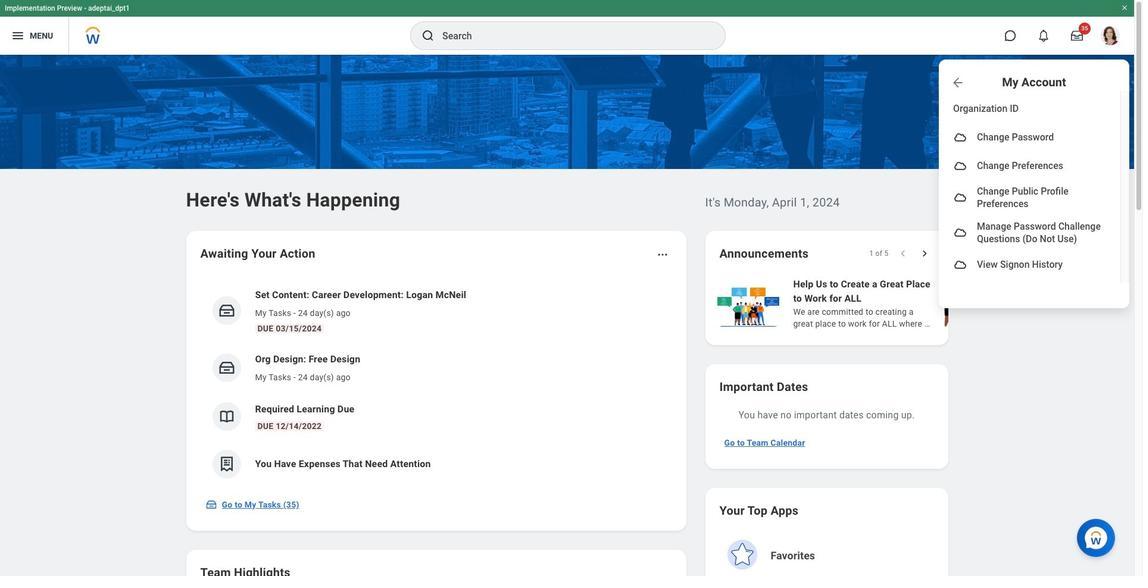 Task type: locate. For each thing, give the bounding box(es) containing it.
5 avatar image from the top
[[954, 258, 968, 272]]

2 avatar image from the top
[[954, 159, 968, 173]]

status
[[870, 249, 889, 258]]

inbox image
[[205, 499, 217, 511]]

main content
[[0, 55, 1144, 577]]

1 avatar image from the top
[[954, 130, 968, 145]]

2 inbox image from the top
[[218, 359, 236, 377]]

menu item
[[939, 123, 1121, 152], [939, 152, 1121, 180], [939, 180, 1121, 216], [939, 216, 1121, 251], [939, 251, 1121, 279]]

avatar image
[[954, 130, 968, 145], [954, 159, 968, 173], [954, 191, 968, 205], [954, 226, 968, 240], [954, 258, 968, 272]]

avatar image for fifth menu item
[[954, 258, 968, 272]]

menu
[[939, 91, 1130, 283]]

1 inbox image from the top
[[218, 302, 236, 320]]

1 menu item from the top
[[939, 123, 1121, 152]]

chevron left small image
[[897, 248, 909, 260]]

inbox image
[[218, 302, 236, 320], [218, 359, 236, 377]]

dashboard expenses image
[[218, 456, 236, 473]]

banner
[[0, 0, 1135, 309]]

3 avatar image from the top
[[954, 191, 968, 205]]

list
[[715, 276, 1144, 331], [200, 279, 672, 488]]

book open image
[[218, 408, 236, 426]]

4 avatar image from the top
[[954, 226, 968, 240]]

1 vertical spatial inbox image
[[218, 359, 236, 377]]

notifications large image
[[1038, 30, 1050, 42]]

0 vertical spatial inbox image
[[218, 302, 236, 320]]

avatar image for 2nd menu item from the top of the page
[[954, 159, 968, 173]]

4 menu item from the top
[[939, 216, 1121, 251]]

close environment banner image
[[1121, 4, 1129, 11]]



Task type: vqa. For each thing, say whether or not it's contained in the screenshot.
MAIN CONTENT
yes



Task type: describe. For each thing, give the bounding box(es) containing it.
avatar image for 2nd menu item from the bottom
[[954, 226, 968, 240]]

2 menu item from the top
[[939, 152, 1121, 180]]

logan mcneil image
[[1101, 26, 1120, 45]]

justify image
[[11, 29, 25, 43]]

search image
[[421, 29, 435, 43]]

back image
[[951, 75, 965, 90]]

avatar image for fifth menu item from the bottom of the page
[[954, 130, 968, 145]]

inbox large image
[[1071, 30, 1083, 42]]

0 horizontal spatial list
[[200, 279, 672, 488]]

avatar image for third menu item from the top
[[954, 191, 968, 205]]

3 menu item from the top
[[939, 180, 1121, 216]]

Search Workday  search field
[[443, 23, 701, 49]]

5 menu item from the top
[[939, 251, 1121, 279]]

chevron right small image
[[919, 248, 931, 260]]

1 horizontal spatial list
[[715, 276, 1144, 331]]



